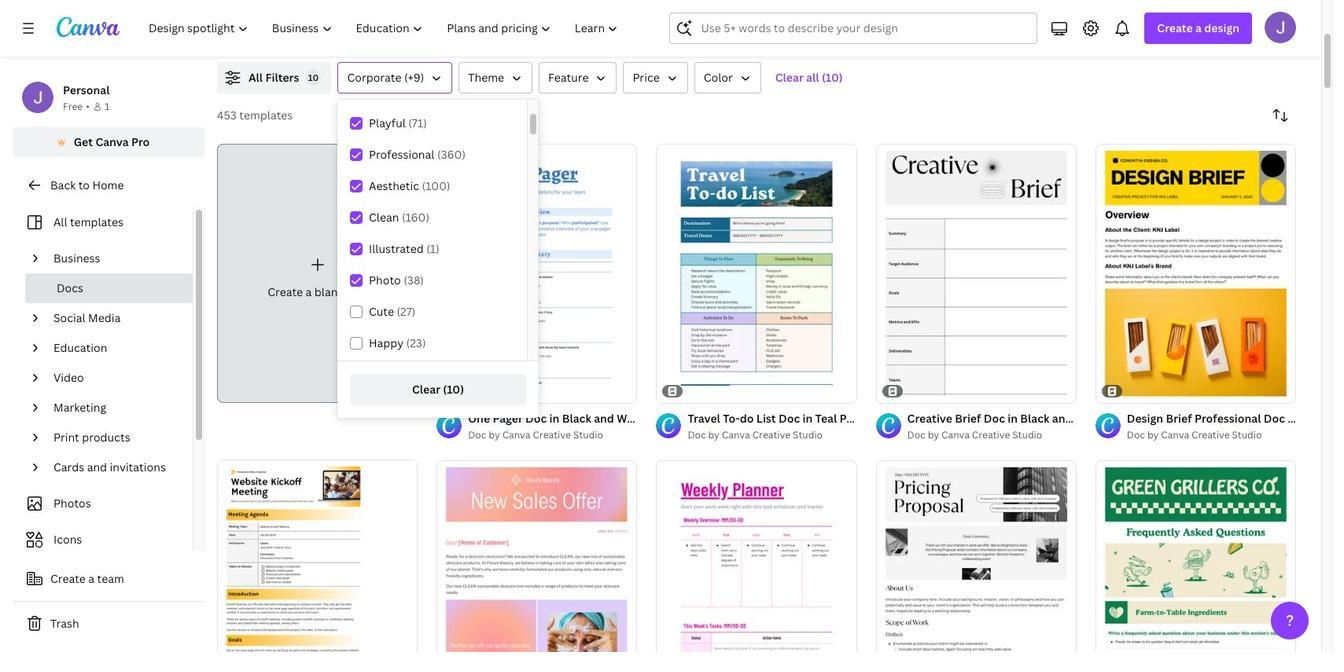 Task type: vqa. For each thing, say whether or not it's contained in the screenshot.


Task type: describe. For each thing, give the bounding box(es) containing it.
clean
[[369, 210, 399, 225]]

creative for design brief professional doc in yellow black grey bold modern style image
[[1192, 429, 1230, 442]]

all templates
[[53, 215, 123, 230]]

•
[[86, 100, 90, 113]]

10
[[308, 72, 319, 83]]

social media link
[[47, 304, 183, 334]]

docs
[[57, 281, 83, 296]]

453
[[217, 108, 237, 123]]

(38)
[[404, 273, 424, 288]]

playful (71)
[[369, 116, 427, 131]]

studio for the business letter professional doc in salmon light blue gradients style "image"
[[573, 429, 603, 442]]

clear for clear all (10)
[[775, 70, 804, 85]]

creative for one pager doc in black and white blue light blue classic professional style image
[[533, 429, 571, 442]]

corporate
[[347, 70, 402, 85]]

create a team button
[[13, 564, 205, 595]]

price button
[[623, 62, 688, 94]]

get canva pro
[[74, 135, 150, 149]]

(27)
[[397, 304, 415, 319]]

happy
[[369, 336, 404, 351]]

create a design
[[1157, 20, 1240, 35]]

templates for all templates
[[70, 215, 123, 230]]

Search search field
[[701, 13, 1028, 43]]

blank
[[314, 285, 343, 300]]

grey
[[1109, 411, 1134, 426]]

creative brief doc in black and white grey editorial style link
[[907, 411, 1213, 428]]

one pager doc in black and white blue light blue classic professional style image
[[437, 144, 637, 404]]

food & restaurant faqs doc in green cream yellow bold nostalgia style image
[[1096, 461, 1296, 653]]

10 filter options selected element
[[306, 70, 321, 86]]

photos
[[53, 496, 91, 511]]

back
[[50, 178, 76, 193]]

cards and invitations
[[53, 460, 166, 475]]

create for create a blank doc
[[268, 285, 303, 300]]

video link
[[47, 363, 183, 393]]

pricing proposal professional doc in white black grey sleek monochrome style image
[[876, 461, 1077, 653]]

clear all (10) button
[[767, 62, 851, 94]]

home
[[92, 178, 124, 193]]

filters
[[265, 70, 299, 85]]

cute (27)
[[369, 304, 415, 319]]

price
[[633, 70, 660, 85]]

453 templates
[[217, 108, 293, 123]]

aesthetic (100)
[[369, 179, 450, 193]]

get canva pro button
[[13, 127, 205, 157]]

in
[[1008, 411, 1018, 426]]

(100)
[[422, 179, 450, 193]]

clear all (10)
[[775, 70, 843, 85]]

canva inside 'get canva pro' button
[[95, 135, 129, 149]]

theme button
[[459, 62, 533, 94]]

print products link
[[47, 423, 183, 453]]

team
[[97, 572, 124, 587]]

doc by canva creative studio link for food & restaurant faqs doc in green cream yellow bold nostalgia style image
[[1127, 428, 1296, 444]]

back to home link
[[13, 170, 205, 201]]

products
[[82, 430, 130, 445]]

invitations
[[110, 460, 166, 475]]

1 horizontal spatial (10)
[[822, 70, 843, 85]]

design
[[1204, 20, 1240, 35]]

corporate (+9)
[[347, 70, 424, 85]]

all templates link
[[22, 208, 183, 238]]

doc by canva creative studio link for weekly planner doc in magenta light pink vibrant professional style image
[[688, 428, 857, 444]]

clear (10) button
[[350, 374, 526, 406]]

corporate (+9) button
[[338, 62, 452, 94]]

doc by canva creative studio for food & restaurant faqs doc in green cream yellow bold nostalgia style image
[[1127, 429, 1262, 442]]

studio for food & restaurant faqs doc in green cream yellow bold nostalgia style image
[[1232, 429, 1262, 442]]

feature button
[[539, 62, 617, 94]]

business
[[53, 251, 100, 266]]

all filters
[[249, 70, 299, 85]]

editorial
[[1137, 411, 1183, 426]]

illustrated (1)
[[369, 241, 440, 256]]

doc by canva creative studio for the business letter professional doc in salmon light blue gradients style "image"
[[468, 429, 603, 442]]

design brief professional doc in yellow black grey bold modern style image
[[1096, 144, 1296, 404]]

photos link
[[22, 489, 183, 519]]

back to home
[[50, 178, 124, 193]]

marketing link
[[47, 393, 183, 423]]

doc by canva creative studio link for the business letter professional doc in salmon light blue gradients style "image"
[[468, 428, 637, 444]]

canva for design brief professional doc in yellow black grey bold modern style image
[[1161, 429, 1189, 442]]

color
[[704, 70, 733, 85]]

create for create a design
[[1157, 20, 1193, 35]]

create a blank doc link
[[217, 144, 418, 404]]

white
[[1075, 411, 1106, 426]]

create for create a team
[[50, 572, 86, 587]]

templates for 453 templates
[[239, 108, 293, 123]]

creative brief doc in black and white grey editorial style doc by canva creative studio
[[907, 411, 1213, 442]]

style
[[1185, 411, 1213, 426]]

(160)
[[402, 210, 429, 225]]

studio for weekly planner doc in magenta light pink vibrant professional style image
[[793, 429, 823, 442]]

feature
[[548, 70, 589, 85]]

social
[[53, 311, 85, 326]]

create a team
[[50, 572, 124, 587]]

clear (10)
[[412, 382, 464, 397]]

trash link
[[13, 609, 205, 640]]

travel to-do list doc in teal pastel green pastel purple vibrant professional style image
[[656, 144, 857, 404]]

create a design button
[[1145, 13, 1252, 44]]

by for the business letter professional doc in salmon light blue gradients style "image"
[[489, 429, 500, 442]]

create a blank doc element
[[217, 144, 418, 404]]

photo (38)
[[369, 273, 424, 288]]

doc by canva creative studio link for pricing proposal professional doc in white black grey sleek monochrome style image
[[907, 428, 1077, 444]]



Task type: locate. For each thing, give the bounding box(es) containing it.
icons
[[53, 532, 82, 547]]

all
[[806, 70, 819, 85]]

3 doc by canva creative studio link from the left
[[907, 428, 1077, 444]]

a inside dropdown button
[[1196, 20, 1202, 35]]

create down icons
[[50, 572, 86, 587]]

0 vertical spatial clear
[[775, 70, 804, 85]]

canva for travel to-do list doc in teal pastel green pastel purple vibrant professional style 'image'
[[722, 429, 750, 442]]

by
[[489, 429, 500, 442], [708, 429, 720, 442], [928, 429, 939, 442], [1148, 429, 1159, 442]]

2 by from the left
[[708, 429, 720, 442]]

illustrated
[[369, 241, 424, 256]]

cards and invitations link
[[47, 453, 183, 483]]

0 horizontal spatial a
[[88, 572, 94, 587]]

4 doc by canva creative studio link from the left
[[1127, 428, 1296, 444]]

color button
[[694, 62, 761, 94]]

and right black
[[1052, 411, 1072, 426]]

1 vertical spatial a
[[306, 285, 312, 300]]

free
[[63, 100, 83, 113]]

0 vertical spatial create
[[1157, 20, 1193, 35]]

templates
[[239, 108, 293, 123], [70, 215, 123, 230]]

create left design
[[1157, 20, 1193, 35]]

2 vertical spatial a
[[88, 572, 94, 587]]

create left blank
[[268, 285, 303, 300]]

black
[[1020, 411, 1050, 426]]

all for all filters
[[249, 70, 263, 85]]

1 horizontal spatial templates
[[239, 108, 293, 123]]

(10)
[[822, 70, 843, 85], [443, 382, 464, 397]]

all for all templates
[[53, 215, 67, 230]]

all
[[249, 70, 263, 85], [53, 215, 67, 230]]

kickoff meeting doc in orange black white professional gradients style image
[[217, 460, 418, 653]]

studio
[[573, 429, 603, 442], [793, 429, 823, 442], [1013, 429, 1042, 442], [1232, 429, 1262, 442]]

playful
[[369, 116, 406, 131]]

theme
[[468, 70, 504, 85]]

0 vertical spatial templates
[[239, 108, 293, 123]]

3 by from the left
[[928, 429, 939, 442]]

print products
[[53, 430, 130, 445]]

print
[[53, 430, 79, 445]]

0 horizontal spatial (10)
[[443, 382, 464, 397]]

0 horizontal spatial clear
[[412, 382, 440, 397]]

0 horizontal spatial templates
[[70, 215, 123, 230]]

to
[[78, 178, 90, 193]]

clean (160)
[[369, 210, 429, 225]]

3 doc by canva creative studio from the left
[[1127, 429, 1262, 442]]

by for weekly planner doc in magenta light pink vibrant professional style image
[[708, 429, 720, 442]]

photo
[[369, 273, 401, 288]]

(71)
[[408, 116, 427, 131]]

(360)
[[437, 147, 466, 162]]

2 vertical spatial create
[[50, 572, 86, 587]]

a left design
[[1196, 20, 1202, 35]]

a left team
[[88, 572, 94, 587]]

0 vertical spatial (10)
[[822, 70, 843, 85]]

1 by from the left
[[489, 429, 500, 442]]

1 vertical spatial clear
[[412, 382, 440, 397]]

3 studio from the left
[[1013, 429, 1042, 442]]

trash
[[50, 617, 79, 632]]

4 by from the left
[[1148, 429, 1159, 442]]

1 studio from the left
[[573, 429, 603, 442]]

2 horizontal spatial a
[[1196, 20, 1202, 35]]

education
[[53, 341, 107, 356]]

and inside creative brief doc in black and white grey editorial style doc by canva creative studio
[[1052, 411, 1072, 426]]

None search field
[[670, 13, 1038, 44]]

4 studio from the left
[[1232, 429, 1262, 442]]

aesthetic
[[369, 179, 419, 193]]

jacob simon image
[[1265, 12, 1296, 43]]

doc by canva creative studio for weekly planner doc in magenta light pink vibrant professional style image
[[688, 429, 823, 442]]

cards
[[53, 460, 84, 475]]

marketing
[[53, 400, 106, 415]]

clear
[[775, 70, 804, 85], [412, 382, 440, 397]]

templates down all filters
[[239, 108, 293, 123]]

professional
[[369, 147, 435, 162]]

0 vertical spatial a
[[1196, 20, 1202, 35]]

1 vertical spatial templates
[[70, 215, 123, 230]]

0 horizontal spatial create
[[50, 572, 86, 587]]

canva for one pager doc in black and white blue light blue classic professional style image
[[502, 429, 531, 442]]

1 vertical spatial create
[[268, 285, 303, 300]]

1
[[105, 100, 110, 113]]

pro
[[131, 135, 150, 149]]

brief
[[955, 411, 981, 426]]

business link
[[47, 244, 183, 274]]

create
[[1157, 20, 1193, 35], [268, 285, 303, 300], [50, 572, 86, 587]]

media
[[88, 311, 121, 326]]

canva inside creative brief doc in black and white grey editorial style doc by canva creative studio
[[942, 429, 970, 442]]

all down back
[[53, 215, 67, 230]]

1 horizontal spatial clear
[[775, 70, 804, 85]]

clear down the (23)
[[412, 382, 440, 397]]

video
[[53, 370, 84, 385]]

canva
[[95, 135, 129, 149], [502, 429, 531, 442], [722, 429, 750, 442], [942, 429, 970, 442], [1161, 429, 1189, 442]]

creative brief doc in black and white grey editorial style image
[[876, 144, 1077, 404]]

doc by canva creative studio
[[468, 429, 603, 442], [688, 429, 823, 442], [1127, 429, 1262, 442]]

1 horizontal spatial doc by canva creative studio
[[688, 429, 823, 442]]

templates down back to home
[[70, 215, 123, 230]]

and right 'cards'
[[87, 460, 107, 475]]

creative
[[907, 411, 952, 426], [533, 429, 571, 442], [752, 429, 791, 442], [972, 429, 1010, 442], [1192, 429, 1230, 442]]

1 doc by canva creative studio link from the left
[[468, 428, 637, 444]]

0 vertical spatial all
[[249, 70, 263, 85]]

2 doc by canva creative studio link from the left
[[688, 428, 857, 444]]

free •
[[63, 100, 90, 113]]

weekly planner doc in magenta light pink vibrant professional style image
[[656, 461, 857, 653]]

1 vertical spatial all
[[53, 215, 67, 230]]

(+9)
[[404, 70, 424, 85]]

2 studio from the left
[[793, 429, 823, 442]]

1 horizontal spatial create
[[268, 285, 303, 300]]

create inside dropdown button
[[1157, 20, 1193, 35]]

a
[[1196, 20, 1202, 35], [306, 285, 312, 300], [88, 572, 94, 587]]

personal
[[63, 83, 110, 98]]

(1)
[[426, 241, 440, 256]]

Sort by button
[[1265, 100, 1296, 131]]

icons link
[[22, 525, 183, 555]]

1 vertical spatial and
[[87, 460, 107, 475]]

1 horizontal spatial a
[[306, 285, 312, 300]]

a for design
[[1196, 20, 1202, 35]]

0 horizontal spatial all
[[53, 215, 67, 230]]

1 horizontal spatial all
[[249, 70, 263, 85]]

by for food & restaurant faqs doc in green cream yellow bold nostalgia style image
[[1148, 429, 1159, 442]]

professional (360)
[[369, 147, 466, 162]]

create a blank doc
[[268, 285, 367, 300]]

a left blank
[[306, 285, 312, 300]]

2 horizontal spatial create
[[1157, 20, 1193, 35]]

clear for clear (10)
[[412, 382, 440, 397]]

creative for travel to-do list doc in teal pastel green pastel purple vibrant professional style 'image'
[[752, 429, 791, 442]]

1 doc by canva creative studio from the left
[[468, 429, 603, 442]]

social media
[[53, 311, 121, 326]]

1 horizontal spatial and
[[1052, 411, 1072, 426]]

doc
[[346, 285, 367, 300], [984, 411, 1005, 426], [468, 429, 486, 442], [688, 429, 706, 442], [907, 429, 926, 442], [1127, 429, 1145, 442]]

studio inside creative brief doc in black and white grey editorial style doc by canva creative studio
[[1013, 429, 1042, 442]]

get
[[74, 135, 93, 149]]

by inside creative brief doc in black and white grey editorial style doc by canva creative studio
[[928, 429, 939, 442]]

business letter professional doc in salmon light blue gradients style image
[[437, 461, 637, 653]]

a for blank
[[306, 285, 312, 300]]

a inside button
[[88, 572, 94, 587]]

clear left all
[[775, 70, 804, 85]]

education link
[[47, 334, 183, 363]]

top level navigation element
[[138, 13, 632, 44]]

2 doc by canva creative studio from the left
[[688, 429, 823, 442]]

1 vertical spatial (10)
[[443, 382, 464, 397]]

0 horizontal spatial and
[[87, 460, 107, 475]]

doc by canva creative studio link
[[468, 428, 637, 444], [688, 428, 857, 444], [907, 428, 1077, 444], [1127, 428, 1296, 444]]

happy (23)
[[369, 336, 426, 351]]

a for team
[[88, 572, 94, 587]]

all left filters
[[249, 70, 263, 85]]

(23)
[[406, 336, 426, 351]]

0 vertical spatial and
[[1052, 411, 1072, 426]]

cute
[[369, 304, 394, 319]]

2 horizontal spatial doc by canva creative studio
[[1127, 429, 1262, 442]]

create inside button
[[50, 572, 86, 587]]

0 horizontal spatial doc by canva creative studio
[[468, 429, 603, 442]]

and inside 'link'
[[87, 460, 107, 475]]



